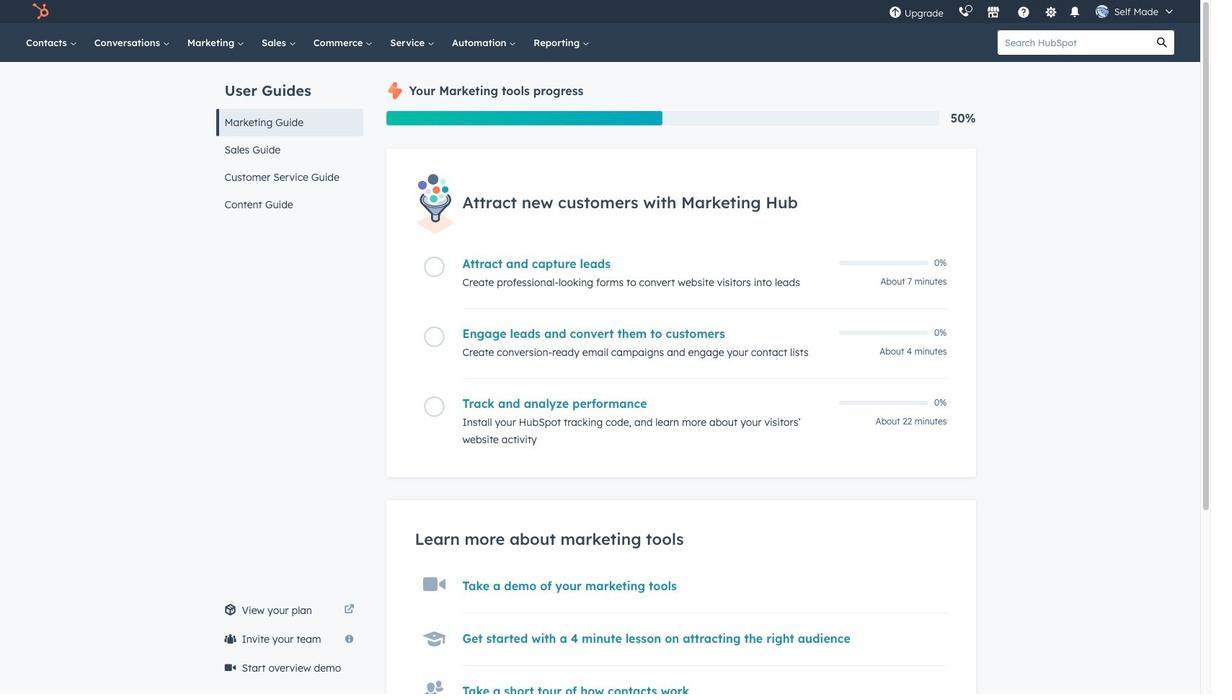 Task type: vqa. For each thing, say whether or not it's contained in the screenshot.
2nd the Press to sort. icon from right
no



Task type: describe. For each thing, give the bounding box(es) containing it.
user guides element
[[216, 62, 363, 219]]



Task type: locate. For each thing, give the bounding box(es) containing it.
link opens in a new window image
[[344, 602, 355, 620], [344, 605, 355, 616]]

ruby anderson image
[[1096, 5, 1109, 18]]

Search HubSpot search field
[[998, 30, 1151, 55]]

menu
[[882, 0, 1184, 23]]

marketplaces image
[[987, 6, 1000, 19]]

2 link opens in a new window image from the top
[[344, 605, 355, 616]]

progress bar
[[386, 111, 663, 126]]

1 link opens in a new window image from the top
[[344, 602, 355, 620]]



